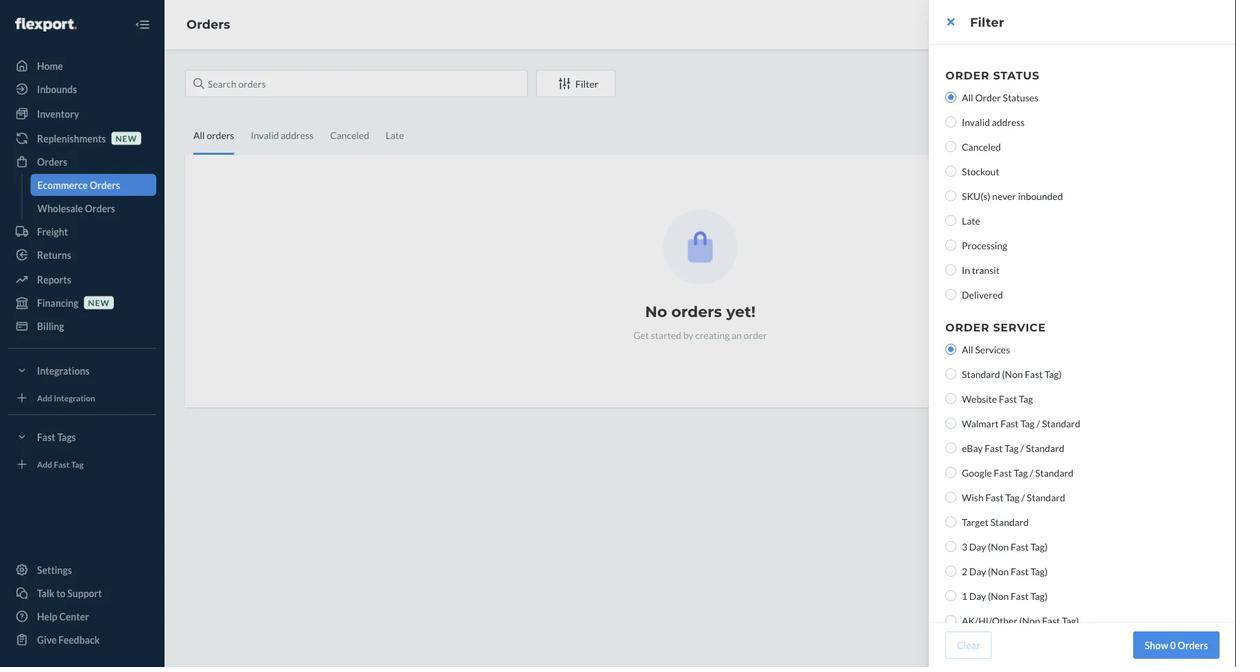 Task type: describe. For each thing, give the bounding box(es) containing it.
walmart
[[962, 418, 999, 430]]

show 0 orders button
[[1133, 632, 1220, 660]]

order for status
[[946, 69, 990, 82]]

invalid
[[962, 116, 990, 128]]

(non for 1 day (non fast tag)
[[988, 591, 1009, 602]]

service
[[993, 321, 1046, 334]]

standard up website
[[962, 369, 1000, 380]]

tag for google
[[1014, 467, 1028, 479]]

2
[[962, 566, 968, 578]]

1
[[962, 591, 968, 602]]

orders
[[1178, 640, 1208, 652]]

(non up website fast tag
[[1002, 369, 1023, 380]]

services
[[975, 344, 1010, 356]]

google fast tag / standard
[[962, 467, 1074, 479]]

target
[[962, 517, 989, 528]]

all order statuses
[[962, 92, 1039, 103]]

wish
[[962, 492, 984, 504]]

show
[[1145, 640, 1169, 652]]

status
[[993, 69, 1040, 82]]

day for 1
[[970, 591, 986, 602]]

sku(s)
[[962, 190, 991, 202]]

/ for wish
[[1022, 492, 1025, 504]]

ebay fast tag / standard
[[962, 443, 1065, 454]]

inbounded
[[1018, 190, 1063, 202]]

fast up 1 day (non fast tag)
[[1011, 566, 1029, 578]]

ebay
[[962, 443, 983, 454]]

fast up 2 day (non fast tag)
[[1011, 541, 1029, 553]]

order for service
[[946, 321, 990, 334]]

fast up ak/hi/other (non fast tag)
[[1011, 591, 1029, 602]]

ak/hi/other
[[962, 615, 1018, 627]]

all for order status
[[962, 92, 974, 103]]

delivered
[[962, 289, 1003, 301]]

clear button
[[946, 632, 992, 660]]

fast down standard (non fast tag)
[[999, 393, 1017, 405]]

standard for ebay fast tag / standard
[[1026, 443, 1065, 454]]

day for 3
[[970, 541, 986, 553]]

day for 2
[[970, 566, 986, 578]]

fast down 1 day (non fast tag)
[[1042, 615, 1060, 627]]

/ for walmart
[[1037, 418, 1040, 430]]

processing
[[962, 240, 1008, 251]]

show 0 orders
[[1145, 640, 1208, 652]]

invalid address
[[962, 116, 1025, 128]]

tag for walmart
[[1021, 418, 1035, 430]]

fast up ebay fast tag / standard
[[1001, 418, 1019, 430]]

website fast tag
[[962, 393, 1033, 405]]

transit
[[972, 264, 1000, 276]]

walmart fast tag / standard
[[962, 418, 1081, 430]]

fast right ebay
[[985, 443, 1003, 454]]

canceled
[[962, 141, 1001, 153]]

standard (non fast tag)
[[962, 369, 1062, 380]]

close image
[[947, 16, 955, 27]]



Task type: vqa. For each thing, say whether or not it's contained in the screenshot.
left Reports link
no



Task type: locate. For each thing, give the bounding box(es) containing it.
(non
[[1002, 369, 1023, 380], [988, 541, 1009, 553], [988, 566, 1009, 578], [988, 591, 1009, 602], [1020, 615, 1040, 627]]

standard down "google fast tag / standard"
[[1027, 492, 1065, 504]]

fast up website fast tag
[[1025, 369, 1043, 380]]

order status
[[946, 69, 1040, 82]]

website
[[962, 393, 997, 405]]

tag) for 2 day (non fast tag)
[[1031, 566, 1048, 578]]

tag for website
[[1019, 393, 1033, 405]]

0 vertical spatial all
[[962, 92, 974, 103]]

None radio
[[946, 92, 957, 103], [946, 166, 957, 177], [946, 191, 957, 202], [946, 265, 957, 276], [946, 289, 957, 300], [946, 566, 957, 577], [946, 92, 957, 103], [946, 166, 957, 177], [946, 191, 957, 202], [946, 265, 957, 276], [946, 289, 957, 300], [946, 566, 957, 577]]

(non for 2 day (non fast tag)
[[988, 566, 1009, 578]]

(non down target standard
[[988, 541, 1009, 553]]

3 day (non fast tag)
[[962, 541, 1048, 553]]

filter
[[970, 14, 1004, 29]]

None radio
[[946, 117, 957, 128], [946, 141, 957, 152], [946, 215, 957, 226], [946, 240, 957, 251], [946, 344, 957, 355], [946, 369, 957, 380], [946, 394, 957, 405], [946, 418, 957, 429], [946, 443, 957, 454], [946, 468, 957, 479], [946, 492, 957, 503], [946, 517, 957, 528], [946, 542, 957, 553], [946, 591, 957, 602], [946, 616, 957, 627], [946, 117, 957, 128], [946, 141, 957, 152], [946, 215, 957, 226], [946, 240, 957, 251], [946, 344, 957, 355], [946, 369, 957, 380], [946, 394, 957, 405], [946, 418, 957, 429], [946, 443, 957, 454], [946, 468, 957, 479], [946, 492, 957, 503], [946, 517, 957, 528], [946, 542, 957, 553], [946, 591, 957, 602], [946, 616, 957, 627]]

1 vertical spatial all
[[962, 344, 974, 356]]

/
[[1037, 418, 1040, 430], [1021, 443, 1024, 454], [1030, 467, 1034, 479], [1022, 492, 1025, 504]]

standard down walmart fast tag / standard
[[1026, 443, 1065, 454]]

all for order service
[[962, 344, 974, 356]]

tag)
[[1045, 369, 1062, 380], [1031, 541, 1048, 553], [1031, 566, 1048, 578], [1031, 591, 1048, 602], [1062, 615, 1079, 627]]

tag for wish
[[1006, 492, 1020, 504]]

tag
[[1019, 393, 1033, 405], [1021, 418, 1035, 430], [1005, 443, 1019, 454], [1014, 467, 1028, 479], [1006, 492, 1020, 504]]

statuses
[[1003, 92, 1039, 103]]

standard for walmart fast tag / standard
[[1042, 418, 1081, 430]]

tag up walmart fast tag / standard
[[1019, 393, 1033, 405]]

late
[[962, 215, 981, 227]]

all up invalid
[[962, 92, 974, 103]]

tag up ebay fast tag / standard
[[1021, 418, 1035, 430]]

1 vertical spatial day
[[970, 566, 986, 578]]

target standard
[[962, 517, 1029, 528]]

3 day from the top
[[970, 591, 986, 602]]

address
[[992, 116, 1025, 128]]

order
[[946, 69, 990, 82], [975, 92, 1001, 103], [946, 321, 990, 334]]

1 day from the top
[[970, 541, 986, 553]]

tag up wish fast tag / standard
[[1014, 467, 1028, 479]]

tag) for 1 day (non fast tag)
[[1031, 591, 1048, 602]]

all left the "services"
[[962, 344, 974, 356]]

tag for ebay
[[1005, 443, 1019, 454]]

day right 3 at bottom right
[[970, 541, 986, 553]]

1 vertical spatial order
[[975, 92, 1001, 103]]

tag) for 3 day (non fast tag)
[[1031, 541, 1048, 553]]

2 all from the top
[[962, 344, 974, 356]]

2 vertical spatial order
[[946, 321, 990, 334]]

/ for ebay
[[1021, 443, 1024, 454]]

order down "order status"
[[975, 92, 1001, 103]]

(non up 1 day (non fast tag)
[[988, 566, 1009, 578]]

day right the '1'
[[970, 591, 986, 602]]

/ down "google fast tag / standard"
[[1022, 492, 1025, 504]]

(non down 1 day (non fast tag)
[[1020, 615, 1040, 627]]

2 vertical spatial day
[[970, 591, 986, 602]]

0 vertical spatial order
[[946, 69, 990, 82]]

1 day (non fast tag)
[[962, 591, 1048, 602]]

/ up wish fast tag / standard
[[1030, 467, 1034, 479]]

fast right google
[[994, 467, 1012, 479]]

order up 'all order statuses' at the right of page
[[946, 69, 990, 82]]

tag up "google fast tag / standard"
[[1005, 443, 1019, 454]]

clear
[[957, 640, 980, 652]]

day right 2
[[970, 566, 986, 578]]

0 vertical spatial day
[[970, 541, 986, 553]]

2 day from the top
[[970, 566, 986, 578]]

all
[[962, 92, 974, 103], [962, 344, 974, 356]]

ak/hi/other (non fast tag)
[[962, 615, 1079, 627]]

stockout
[[962, 166, 1000, 177]]

2 day (non fast tag)
[[962, 566, 1048, 578]]

fast
[[1025, 369, 1043, 380], [999, 393, 1017, 405], [1001, 418, 1019, 430], [985, 443, 1003, 454], [994, 467, 1012, 479], [986, 492, 1004, 504], [1011, 541, 1029, 553], [1011, 566, 1029, 578], [1011, 591, 1029, 602], [1042, 615, 1060, 627]]

/ up ebay fast tag / standard
[[1037, 418, 1040, 430]]

standard down wish fast tag / standard
[[991, 517, 1029, 528]]

0
[[1171, 640, 1176, 652]]

standard for google fast tag / standard
[[1035, 467, 1074, 479]]

sku(s) never inbounded
[[962, 190, 1063, 202]]

never
[[993, 190, 1016, 202]]

tag down "google fast tag / standard"
[[1006, 492, 1020, 504]]

in
[[962, 264, 970, 276]]

day
[[970, 541, 986, 553], [970, 566, 986, 578], [970, 591, 986, 602]]

wish fast tag / standard
[[962, 492, 1065, 504]]

fast right wish
[[986, 492, 1004, 504]]

in transit
[[962, 264, 1000, 276]]

standard for wish fast tag / standard
[[1027, 492, 1065, 504]]

order service
[[946, 321, 1046, 334]]

(non for 3 day (non fast tag)
[[988, 541, 1009, 553]]

1 all from the top
[[962, 92, 974, 103]]

(non down 2 day (non fast tag)
[[988, 591, 1009, 602]]

/ down walmart fast tag / standard
[[1021, 443, 1024, 454]]

3
[[962, 541, 968, 553]]

standard up ebay fast tag / standard
[[1042, 418, 1081, 430]]

/ for google
[[1030, 467, 1034, 479]]

standard
[[962, 369, 1000, 380], [1042, 418, 1081, 430], [1026, 443, 1065, 454], [1035, 467, 1074, 479], [1027, 492, 1065, 504], [991, 517, 1029, 528]]

standard up wish fast tag / standard
[[1035, 467, 1074, 479]]

all services
[[962, 344, 1010, 356]]

google
[[962, 467, 992, 479]]

order up all services
[[946, 321, 990, 334]]



